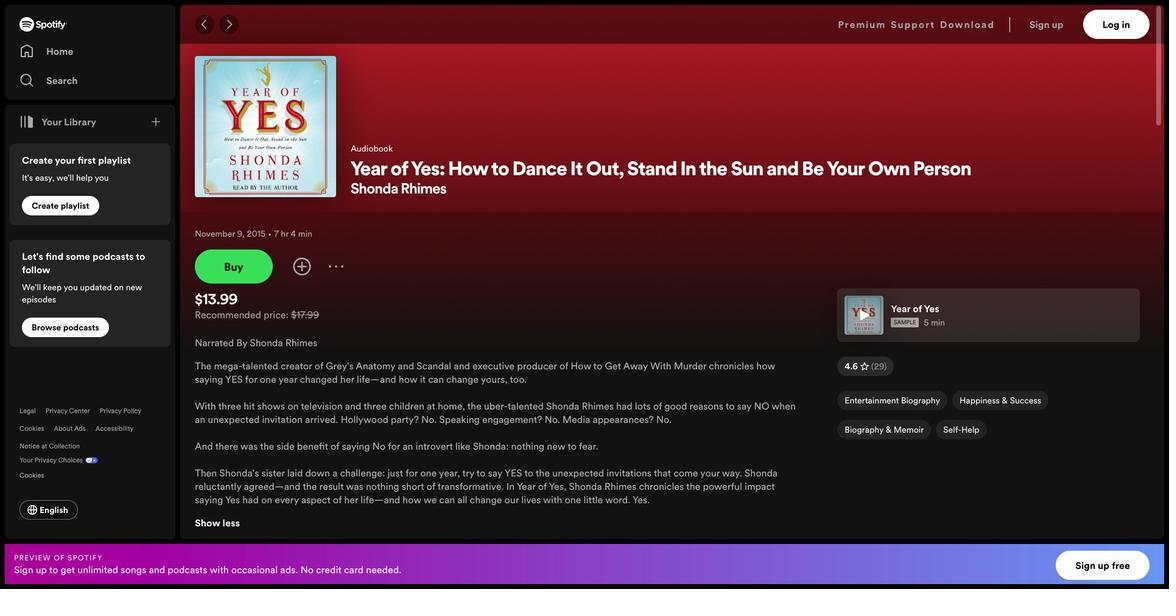 Task type: describe. For each thing, give the bounding box(es) containing it.
main element
[[5, 5, 175, 540]]

show less
[[195, 516, 240, 530]]

of left grey's
[[315, 359, 323, 373]]

show
[[195, 516, 220, 530]]

we
[[424, 493, 437, 507]]

1 no. from the left
[[421, 413, 437, 426]]

executive
[[473, 359, 515, 373]]

the
[[195, 359, 212, 373]]

and inside with three hit shows on television and three children at home, the uber-talented shonda rhimes had lots of good reasons to say no when an unexpected invitation arrived. hollywood party? no. speaking engagement? no. media appearances? no.
[[345, 399, 361, 413]]

own
[[868, 161, 910, 180]]

murder
[[674, 359, 707, 373]]

you for first
[[95, 172, 109, 184]]

1 horizontal spatial no
[[372, 440, 386, 453]]

)
[[884, 360, 887, 373]]

of right aspect
[[333, 493, 342, 507]]

one inside the mega-talented creator of grey's anatomy and scandal and executive producer of how to get away with murder chronicles how saying yes for one year changed her life―and how it can change yours, too.
[[260, 373, 276, 386]]

your privacy choices button
[[19, 456, 83, 465]]

premium support download
[[838, 18, 995, 31]]

preview of spotify sign up to get unlimited songs and podcasts with occasional ads. no credit card needed.
[[14, 553, 401, 576]]

2 no. from the left
[[545, 413, 560, 426]]

children
[[389, 399, 424, 413]]

year for yes:
[[351, 161, 387, 180]]

search
[[46, 74, 78, 87]]

0 horizontal spatial min
[[298, 228, 312, 240]]

help
[[76, 172, 93, 184]]

create your first playlist it's easy, we'll help you
[[22, 153, 131, 184]]

some
[[66, 250, 90, 263]]

keep
[[43, 281, 62, 294]]

the mega-talented creator of grey's anatomy and scandal and executive producer of how to get away with murder chronicles how saying yes for one year changed her life―and how it can change yours, too.
[[195, 359, 775, 386]]

notice at collection
[[19, 442, 80, 451]]

less
[[223, 516, 240, 530]]

shonda right yes,
[[569, 480, 602, 493]]

unexpected inside the then shonda's sister laid down a challenge: just for one year, try to say yes to the unexpected invitations that come your way. shonda reluctantly agreed―and the result was nothing short of transformative. in year of yes, shonda rhimes chronicles the powerful impact saying yes had on every aspect of her life―and how we can all change our lives with one little word. yes.
[[552, 466, 604, 480]]

side
[[277, 440, 295, 453]]

year,
[[439, 466, 460, 480]]

shonda inside year of yes: how to dance it out, stand in the sun and be your own person shonda rhimes
[[351, 183, 398, 197]]

log in
[[1103, 18, 1130, 31]]

and right "scandal"
[[454, 359, 470, 373]]

stand
[[627, 161, 677, 180]]

we'll
[[22, 281, 41, 294]]

no inside preview of spotify sign up to get unlimited songs and podcasts with occasional ads. no credit card needed.
[[300, 563, 314, 576]]

Self-Help checkbox
[[936, 420, 987, 440]]

transformative.
[[438, 480, 504, 493]]

saying inside the mega-talented creator of grey's anatomy and scandal and executive producer of how to get away with murder chronicles how saying yes for one year changed her life―and how it can change yours, too.
[[195, 373, 223, 386]]

year
[[279, 373, 297, 386]]

with inside the then shonda's sister laid down a challenge: just for one year, try to say yes to the unexpected invitations that come your way. shonda reluctantly agreed―and the result was nothing short of transformative. in year of yes, shonda rhimes chronicles the powerful impact saying yes had on every aspect of her life―and how we can all change our lives with one little word. yes.
[[543, 493, 562, 507]]

how left it
[[399, 373, 418, 386]]

the inside with three hit shows on television and three children at home, the uber-talented shonda rhimes had lots of good reasons to say no when an unexpected invitation arrived. hollywood party? no. speaking engagement? no. media appearances? no.
[[467, 399, 482, 413]]

year of yes: how to dance it out, stand in the sun and be your own person shonda rhimes
[[351, 161, 972, 197]]

an inside with three hit shows on television and three children at home, the uber-talented shonda rhimes had lots of good reasons to say no when an unexpected invitation arrived. hollywood party? no. speaking engagement? no. media appearances? no.
[[195, 413, 205, 426]]

your inside create your first playlist it's easy, we'll help you
[[55, 153, 75, 167]]

shonda right 'way.'
[[745, 466, 778, 480]]

Happiness & Success checkbox
[[952, 391, 1049, 410]]

then shonda's sister laid down a challenge: just for one year, try to say yes to the unexpected invitations that come your way. shonda reluctantly agreed―and the result was nothing short of transformative. in year of yes, shonda rhimes chronicles the powerful impact saying yes had on every aspect of her life―and how we can all change our lives with one little word. yes.
[[195, 466, 778, 507]]

spotify
[[68, 553, 103, 563]]

invitation
[[262, 413, 303, 426]]

yes,
[[549, 480, 567, 493]]

privacy policy link
[[100, 407, 141, 416]]

download button
[[940, 10, 995, 39]]

with inside with three hit shows on television and three children at home, the uber-talented shonda rhimes had lots of good reasons to say no when an unexpected invitation arrived. hollywood party? no. speaking engagement? no. media appearances? no.
[[195, 399, 216, 413]]

biography & memoir link
[[838, 420, 931, 445]]

$13.99
[[195, 294, 238, 308]]

all
[[458, 493, 467, 507]]

fear.
[[579, 440, 598, 453]]

occasional
[[231, 563, 278, 576]]

& for biography
[[886, 424, 892, 436]]

change inside the then shonda's sister laid down a challenge: just for one year, try to say yes to the unexpected invitations that come your way. shonda reluctantly agreed―and the result was nothing short of transformative. in year of yes, shonda rhimes chronicles the powerful impact saying yes had on every aspect of her life―and how we can all change our lives with one little word. yes.
[[470, 493, 502, 507]]

success
[[1010, 395, 1041, 407]]

self-help link
[[936, 420, 987, 445]]

unexpected inside with three hit shows on television and three children at home, the uber-talented shonda rhimes had lots of good reasons to say no when an unexpected invitation arrived. hollywood party? no. speaking engagement? no. media appearances? no.
[[208, 413, 260, 426]]

preview
[[14, 553, 51, 563]]

shonda's
[[219, 466, 259, 480]]

0 vertical spatial yes
[[924, 302, 939, 315]]

( 29 )
[[871, 360, 887, 373]]

english button
[[19, 501, 78, 520]]

of right short on the bottom left of page
[[427, 480, 435, 493]]

privacy for privacy policy
[[100, 407, 122, 416]]

sun
[[731, 161, 764, 180]]

life―and inside the mega-talented creator of grey's anatomy and scandal and executive producer of how to get away with murder chronicles how saying yes for one year changed her life―and how it can change yours, too.
[[357, 373, 396, 386]]

sample element
[[891, 318, 919, 328]]

legal
[[19, 407, 36, 416]]

biography inside checkbox
[[901, 395, 940, 407]]

cookies for 1st the cookies link from the top
[[19, 424, 44, 434]]

uber-
[[484, 399, 508, 413]]

cookies for first the cookies link from the bottom
[[19, 471, 44, 480]]

just
[[388, 466, 403, 480]]

of right the producer
[[560, 359, 568, 373]]

& for happiness
[[1002, 395, 1008, 407]]

support
[[891, 18, 935, 31]]

$17.99
[[291, 308, 319, 322]]

changed
[[300, 373, 338, 386]]

aspect
[[301, 493, 330, 507]]

talented inside with three hit shows on television and three children at home, the uber-talented shonda rhimes had lots of good reasons to say no when an unexpected invitation arrived. hollywood party? no. speaking engagement? no. media appearances? no.
[[508, 399, 544, 413]]

engagement?
[[482, 413, 542, 426]]

your library
[[41, 115, 96, 128]]

by
[[236, 336, 247, 350]]

shonda right "by" on the left bottom of page
[[250, 336, 283, 350]]

up for sign up free
[[1098, 559, 1110, 572]]

it's
[[22, 172, 33, 184]]

library
[[64, 115, 96, 128]]

create for playlist
[[32, 200, 59, 212]]

privacy policy
[[100, 407, 141, 416]]

the up lives
[[536, 466, 550, 480]]

price:
[[264, 308, 289, 322]]

1 vertical spatial an
[[403, 440, 413, 453]]

yes inside the mega-talented creator of grey's anatomy and scandal and executive producer of how to get away with murder chronicles how saying yes for one year changed her life―and how it can change yours, too.
[[225, 373, 243, 386]]

say inside with three hit shows on television and three children at home, the uber-talented shonda rhimes had lots of good reasons to say no when an unexpected invitation arrived. hollywood party? no. speaking engagement? no. media appearances? no.
[[737, 399, 752, 413]]

2 cookies link from the top
[[19, 468, 54, 481]]

sample
[[894, 319, 916, 326]]

1 vertical spatial saying
[[342, 440, 370, 453]]

talented inside the mega-talented creator of grey's anatomy and scandal and executive producer of how to get away with murder chronicles how saying yes for one year changed her life―and how it can change yours, too.
[[242, 359, 278, 373]]

of right benefit
[[331, 440, 339, 453]]

sign for sign up free
[[1076, 559, 1096, 572]]

and left it
[[398, 359, 414, 373]]

of up sample
[[913, 302, 922, 315]]

can inside the then shonda's sister laid down a challenge: just for one year, try to say yes to the unexpected invitations that come your way. shonda reluctantly agreed―and the result was nothing short of transformative. in year of yes, shonda rhimes chronicles the powerful impact saying yes had on every aspect of her life―and how we can all change our lives with one little word. yes.
[[439, 493, 455, 507]]

shows
[[257, 399, 285, 413]]

down
[[305, 466, 330, 480]]

producer
[[517, 359, 557, 373]]

happiness
[[960, 395, 1000, 407]]

no
[[754, 399, 769, 413]]

life―and inside the then shonda's sister laid down a challenge: just for one year, try to say yes to the unexpected invitations that come your way. shonda reluctantly agreed―and the result was nothing short of transformative. in year of yes, shonda rhimes chronicles the powerful impact saying yes had on every aspect of her life―and how we can all change our lives with one little word. yes.
[[361, 493, 400, 507]]

1 horizontal spatial nothing
[[511, 440, 545, 453]]

happiness & success link
[[952, 391, 1049, 415]]

the left result
[[303, 480, 317, 493]]

1 vertical spatial for
[[388, 440, 400, 453]]

create playlist button
[[22, 196, 99, 216]]

sign up button
[[1025, 10, 1083, 39]]

sister
[[262, 466, 285, 480]]

with inside the mega-talented creator of grey's anatomy and scandal and executive producer of how to get away with murder chronicles how saying yes for one year changed her life―and how it can change yours, too.
[[650, 359, 671, 373]]

like
[[455, 440, 470, 453]]

create for your
[[22, 153, 53, 167]]

narrated by shonda rhimes
[[195, 336, 317, 350]]

go forward image
[[224, 19, 234, 29]]

and there was the side benefit of saying no for an introvert like shonda: nothing new to fear.
[[195, 440, 598, 453]]

laid
[[287, 466, 303, 480]]

saying inside the then shonda's sister laid down a challenge: just for one year, try to say yes to the unexpected invitations that come your way. shonda reluctantly agreed―and the result was nothing short of transformative. in year of yes, shonda rhimes chronicles the powerful impact saying yes had on every aspect of her life―and how we can all change our lives with one little word. yes.
[[195, 493, 223, 507]]

0 horizontal spatial was
[[240, 440, 258, 453]]

mega-
[[214, 359, 242, 373]]

support button
[[891, 10, 935, 39]]

1 vertical spatial podcasts
[[63, 322, 99, 334]]

your for your privacy choices
[[19, 456, 33, 465]]

self-help
[[943, 424, 980, 436]]

with three hit shows on television and three children at home, the uber-talented shonda rhimes had lots of good reasons to say no when an unexpected invitation arrived. hollywood party? no. speaking engagement? no. media appearances? no.
[[195, 399, 796, 426]]

had inside with three hit shows on television and three children at home, the uber-talented shonda rhimes had lots of good reasons to say no when an unexpected invitation arrived. hollywood party? no. speaking engagement? no. media appearances? no.
[[616, 399, 633, 413]]

english
[[40, 504, 68, 516]]

to inside preview of spotify sign up to get unlimited songs and podcasts with occasional ads. no credit card needed.
[[49, 563, 58, 576]]

privacy center
[[46, 407, 90, 416]]

and inside year of yes: how to dance it out, stand in the sun and be your own person shonda rhimes
[[767, 161, 799, 180]]

first
[[77, 153, 96, 167]]

dance
[[513, 161, 567, 180]]

your for your library
[[41, 115, 62, 128]]

1 cookies link from the top
[[19, 424, 44, 434]]

Biography & Memoir checkbox
[[838, 420, 931, 440]]

chronicles inside the then shonda's sister laid down a challenge: just for one year, try to say yes to the unexpected invitations that come your way. shonda reluctantly agreed―and the result was nothing short of transformative. in year of yes, shonda rhimes chronicles the powerful impact saying yes had on every aspect of her life―and how we can all change our lives with one little word. yes.
[[639, 480, 684, 493]]

sign inside preview of spotify sign up to get unlimited songs and podcasts with occasional ads. no credit card needed.
[[14, 563, 33, 576]]

in inside year of yes: how to dance it out, stand in the sun and be your own person shonda rhimes
[[681, 161, 696, 180]]

can inside the mega-talented creator of grey's anatomy and scandal and executive producer of how to get away with murder chronicles how saying yes for one year changed her life―and how it can change yours, too.
[[428, 373, 444, 386]]

it
[[571, 161, 583, 180]]

on inside let's find some podcasts to follow we'll keep you updated on new episodes
[[114, 281, 124, 294]]

create playlist
[[32, 200, 89, 212]]

in
[[1122, 18, 1130, 31]]

entertainment biography link
[[838, 391, 948, 415]]

1 vertical spatial min
[[931, 317, 945, 329]]

to inside with three hit shows on television and three children at home, the uber-talented shonda rhimes had lots of good reasons to say no when an unexpected invitation arrived. hollywood party? no. speaking engagement? no. media appearances? no.
[[726, 399, 735, 413]]



Task type: locate. For each thing, give the bounding box(es) containing it.
no down 'hollywood'
[[372, 440, 386, 453]]

3 no. from the left
[[656, 413, 672, 426]]

rhimes down yes:
[[401, 183, 447, 197]]

saying up the challenge:
[[342, 440, 370, 453]]

0 vertical spatial with
[[543, 493, 562, 507]]

unexpected
[[208, 413, 260, 426], [552, 466, 604, 480]]

at inside main element
[[41, 442, 47, 451]]

year for yes
[[891, 302, 911, 315]]

rhimes up the fear.
[[582, 399, 614, 413]]

1 vertical spatial create
[[32, 200, 59, 212]]

was inside the then shonda's sister laid down a challenge: just for one year, try to say yes to the unexpected invitations that come your way. shonda reluctantly agreed―and the result was nothing short of transformative. in year of yes, shonda rhimes chronicles the powerful impact saying yes had on every aspect of her life―and how we can all change our lives with one little word. yes.
[[346, 480, 363, 493]]

29
[[874, 360, 884, 373]]

1 vertical spatial new
[[547, 440, 565, 453]]

0 vertical spatial one
[[260, 373, 276, 386]]

1 horizontal spatial with
[[650, 359, 671, 373]]

0 vertical spatial year
[[351, 161, 387, 180]]

1 horizontal spatial year
[[517, 480, 536, 493]]

0 vertical spatial you
[[95, 172, 109, 184]]

0 horizontal spatial had
[[242, 493, 259, 507]]

an up and
[[195, 413, 205, 426]]

0 horizontal spatial nothing
[[366, 480, 399, 493]]

9,
[[237, 228, 245, 240]]

to inside let's find some podcasts to follow we'll keep you updated on new episodes
[[136, 250, 145, 263]]

no.
[[421, 413, 437, 426], [545, 413, 560, 426], [656, 413, 672, 426]]

recommended
[[195, 308, 261, 322]]

find
[[46, 250, 63, 263]]

california consumer privacy act (ccpa) opt-out icon image
[[83, 456, 98, 468]]

1 vertical spatial say
[[488, 466, 502, 480]]

1 horizontal spatial your
[[700, 466, 720, 480]]

2 horizontal spatial for
[[406, 466, 418, 480]]

your up we'll
[[55, 153, 75, 167]]

create up easy, in the left top of the page
[[22, 153, 53, 167]]

2015
[[247, 228, 265, 240]]

chronicles right word.
[[639, 480, 684, 493]]

an
[[195, 413, 205, 426], [403, 440, 413, 453]]

playlist inside create playlist button
[[61, 200, 89, 212]]

for inside the then shonda's sister laid down a challenge: just for one year, try to say yes to the unexpected invitations that come your way. shonda reluctantly agreed―and the result was nothing short of transformative. in year of yes, shonda rhimes chronicles the powerful impact saying yes had on every aspect of her life―and how we can all change our lives with one little word. yes.
[[406, 466, 418, 480]]

0 horizontal spatial an
[[195, 413, 205, 426]]

how
[[448, 161, 488, 180], [571, 359, 591, 373]]

year of yes: how to dance it out, stand in the sun and be your own person image
[[195, 56, 336, 197]]

with inside preview of spotify sign up to get unlimited songs and podcasts with occasional ads. no credit card needed.
[[210, 563, 229, 576]]

how left the we in the bottom left of the page
[[403, 493, 421, 507]]

your
[[55, 153, 75, 167], [700, 466, 720, 480]]

your left 'way.'
[[700, 466, 720, 480]]

accessibility
[[96, 424, 134, 434]]

biography
[[901, 395, 940, 407], [845, 424, 884, 436]]

your inside the then shonda's sister laid down a challenge: just for one year, try to say yes to the unexpected invitations that come your way. shonda reluctantly agreed―and the result was nothing short of transformative. in year of yes, shonda rhimes chronicles the powerful impact saying yes had on every aspect of her life―and how we can all change our lives with one little word. yes.
[[700, 466, 720, 480]]

sign for sign up
[[1030, 18, 1050, 31]]

the inside year of yes: how to dance it out, stand in the sun and be your own person shonda rhimes
[[699, 161, 728, 180]]

year inside the then shonda's sister laid down a challenge: just for one year, try to say yes to the unexpected invitations that come your way. shonda reluctantly agreed―and the result was nothing short of transformative. in year of yes, shonda rhimes chronicles the powerful impact saying yes had on every aspect of her life―and how we can all change our lives with one little word. yes.
[[517, 480, 536, 493]]

ads.
[[280, 563, 298, 576]]

credit
[[316, 563, 342, 576]]

had
[[616, 399, 633, 413], [242, 493, 259, 507]]

of inside preview of spotify sign up to get unlimited songs and podcasts with occasional ads. no credit card needed.
[[54, 553, 65, 563]]

no right ads.
[[300, 563, 314, 576]]

0 vertical spatial was
[[240, 440, 258, 453]]

1 horizontal spatial unexpected
[[552, 466, 604, 480]]

the left side
[[260, 440, 274, 453]]

to inside the mega-talented creator of grey's anatomy and scandal and executive producer of how to get away with murder chronicles how saying yes for one year changed her life―and how it can change yours, too.
[[593, 359, 602, 373]]

0 horizontal spatial yes
[[225, 373, 243, 386]]

home,
[[438, 399, 465, 413]]

0 horizontal spatial no
[[300, 563, 314, 576]]

your down notice
[[19, 456, 33, 465]]

cookies link up notice
[[19, 424, 44, 434]]

you right help
[[95, 172, 109, 184]]

how inside the mega-talented creator of grey's anatomy and scandal and executive producer of how to get away with murder chronicles how saying yes for one year changed her life―and how it can change yours, too.
[[571, 359, 591, 373]]

at left home,
[[427, 399, 435, 413]]

0 vertical spatial her
[[340, 373, 354, 386]]

& left success
[[1002, 395, 1008, 407]]

0 horizontal spatial for
[[245, 373, 257, 386]]

about ads link
[[54, 424, 86, 434]]

2 horizontal spatial up
[[1098, 559, 1110, 572]]

with right away
[[650, 359, 671, 373]]

0 horizontal spatial playlist
[[61, 200, 89, 212]]

we'll
[[56, 172, 74, 184]]

updated
[[80, 281, 112, 294]]

unexpected up there
[[208, 413, 260, 426]]

get
[[61, 563, 75, 576]]

0 vertical spatial how
[[448, 161, 488, 180]]

and right songs
[[149, 563, 165, 576]]

sign inside button
[[1030, 18, 1050, 31]]

november
[[195, 228, 235, 240]]

year up sample
[[891, 302, 911, 315]]

then
[[195, 466, 217, 480]]

say
[[737, 399, 752, 413], [488, 466, 502, 480]]

cookies up notice
[[19, 424, 44, 434]]

for right mega-
[[245, 373, 257, 386]]

2 vertical spatial podcasts
[[168, 563, 207, 576]]

2 horizontal spatial year
[[891, 302, 911, 315]]

appearances?
[[593, 413, 654, 426]]

top bar and user menu element
[[180, 5, 1164, 44]]

to
[[491, 161, 509, 180], [136, 250, 145, 263], [593, 359, 602, 373], [726, 399, 735, 413], [568, 440, 577, 453], [477, 466, 486, 480], [524, 466, 533, 480], [49, 563, 58, 576]]

how inside year of yes: how to dance it out, stand in the sun and be your own person shonda rhimes
[[448, 161, 488, 180]]

0 vertical spatial in
[[681, 161, 696, 180]]

with up and
[[195, 399, 216, 413]]

how up no
[[756, 359, 775, 373]]

1 horizontal spatial how
[[571, 359, 591, 373]]

0 horizontal spatial biography
[[845, 424, 884, 436]]

create inside create your first playlist it's easy, we'll help you
[[22, 153, 53, 167]]

0 vertical spatial no
[[372, 440, 386, 453]]

&
[[1002, 395, 1008, 407], [886, 424, 892, 436]]

had left lots
[[616, 399, 633, 413]]

your inside year of yes: how to dance it out, stand in the sun and be your own person shonda rhimes
[[827, 161, 865, 180]]

1 horizontal spatial &
[[1002, 395, 1008, 407]]

on inside with three hit shows on television and three children at home, the uber-talented shonda rhimes had lots of good reasons to say no when an unexpected invitation arrived. hollywood party? no. speaking engagement? no. media appearances? no.
[[288, 399, 299, 413]]

rhimes inside the then shonda's sister laid down a challenge: just for one year, try to say yes to the unexpected invitations that come your way. shonda reluctantly agreed―and the result was nothing short of transformative. in year of yes, shonda rhimes chronicles the powerful impact saying yes had on every aspect of her life―and how we can all change our lives with one little word. yes.
[[605, 480, 637, 493]]

on inside the then shonda's sister laid down a challenge: just for one year, try to say yes to the unexpected invitations that come your way. shonda reluctantly agreed―and the result was nothing short of transformative. in year of yes, shonda rhimes chronicles the powerful impact saying yes had on every aspect of her life―and how we can all change our lives with one little word. yes.
[[261, 493, 272, 507]]

1 horizontal spatial playlist
[[98, 153, 131, 167]]

0 vertical spatial your
[[55, 153, 75, 167]]

1 horizontal spatial with
[[543, 493, 562, 507]]

1 vertical spatial life―and
[[361, 493, 400, 507]]

when
[[772, 399, 796, 413]]

2 horizontal spatial no.
[[656, 413, 672, 426]]

hr
[[281, 228, 289, 240]]

you for some
[[64, 281, 78, 294]]

min right 4
[[298, 228, 312, 240]]

your library button
[[15, 110, 101, 134]]

songs
[[121, 563, 146, 576]]

year down the audiobook
[[351, 161, 387, 180]]

rhimes inside with three hit shows on television and three children at home, the uber-talented shonda rhimes had lots of good reasons to say no when an unexpected invitation arrived. hollywood party? no. speaking engagement? no. media appearances? no.
[[582, 399, 614, 413]]

and left be
[[767, 161, 799, 180]]

1 horizontal spatial for
[[388, 440, 400, 453]]

1 vertical spatial your
[[700, 466, 720, 480]]

up inside preview of spotify sign up to get unlimited songs and podcasts with occasional ads. no credit card needed.
[[36, 563, 47, 576]]

1 vertical spatial no
[[300, 563, 314, 576]]

three left the children
[[364, 399, 387, 413]]

rhimes inside year of yes: how to dance it out, stand in the sun and be your own person shonda rhimes
[[401, 183, 447, 197]]

yes
[[924, 302, 939, 315], [225, 493, 240, 507]]

be
[[802, 161, 824, 180]]

1 horizontal spatial min
[[931, 317, 945, 329]]

you inside create your first playlist it's easy, we'll help you
[[95, 172, 109, 184]]

word.
[[605, 493, 630, 507]]

lots
[[635, 399, 651, 413]]

0 horizontal spatial three
[[218, 399, 241, 413]]

up inside button
[[1098, 559, 1110, 572]]

for inside the mega-talented creator of grey's anatomy and scandal and executive producer of how to get away with murder chronicles how saying yes for one year changed her life―and how it can change yours, too.
[[245, 373, 257, 386]]

one left year
[[260, 373, 276, 386]]

the left powerful
[[686, 480, 701, 493]]

you right keep
[[64, 281, 78, 294]]

yes inside the then shonda's sister laid down a challenge: just for one year, try to say yes to the unexpected invitations that come your way. shonda reluctantly agreed―and the result was nothing short of transformative. in year of yes, shonda rhimes chronicles the powerful impact saying yes had on every aspect of her life―and how we can all change our lives with one little word. yes.
[[505, 466, 522, 480]]

0 horizontal spatial with
[[195, 399, 216, 413]]

away
[[623, 359, 648, 373]]

for right just
[[406, 466, 418, 480]]

change up home,
[[446, 373, 479, 386]]

rhimes up creator
[[285, 336, 317, 350]]

2 vertical spatial one
[[565, 493, 581, 507]]

1 vertical spatial unexpected
[[552, 466, 604, 480]]

chronicles inside the mega-talented creator of grey's anatomy and scandal and executive producer of how to get away with murder chronicles how saying yes for one year changed her life―and how it can change yours, too.
[[709, 359, 754, 373]]

life―and down just
[[361, 493, 400, 507]]

her inside the mega-talented creator of grey's anatomy and scandal and executive producer of how to get away with murder chronicles how saying yes for one year changed her life―and how it can change yours, too.
[[340, 373, 354, 386]]

1 horizontal spatial your
[[41, 115, 62, 128]]

little
[[584, 493, 603, 507]]

new left the fear.
[[547, 440, 565, 453]]

privacy for privacy center
[[46, 407, 67, 416]]

try
[[462, 466, 474, 480]]

1 vertical spatial yes
[[505, 466, 522, 480]]

podcasts inside preview of spotify sign up to get unlimited songs and podcasts with occasional ads. no credit card needed.
[[168, 563, 207, 576]]

yes up 5 min
[[924, 302, 939, 315]]

that
[[654, 466, 671, 480]]

log
[[1103, 18, 1120, 31]]

1 vertical spatial with
[[210, 563, 229, 576]]

0 vertical spatial cookies link
[[19, 424, 44, 434]]

chronicles
[[709, 359, 754, 373], [639, 480, 684, 493]]

with left occasional
[[210, 563, 229, 576]]

5
[[924, 317, 929, 329]]

podcasts right 'some'
[[92, 250, 134, 263]]

had down shonda's
[[242, 493, 259, 507]]

0 horizontal spatial up
[[36, 563, 47, 576]]

your left library
[[41, 115, 62, 128]]

nothing down engagement?
[[511, 440, 545, 453]]

0 vertical spatial create
[[22, 153, 53, 167]]

1 horizontal spatial had
[[616, 399, 633, 413]]

no. right party?
[[421, 413, 437, 426]]

1 horizontal spatial three
[[364, 399, 387, 413]]

at inside with three hit shows on television and three children at home, the uber-talented shonda rhimes had lots of good reasons to say no when an unexpected invitation arrived. hollywood party? no. speaking engagement? no. media appearances? no.
[[427, 399, 435, 413]]

playlist down help
[[61, 200, 89, 212]]

sign up free
[[1076, 559, 1130, 572]]

privacy up accessibility link
[[100, 407, 122, 416]]

4.6
[[845, 360, 858, 373]]

1 vertical spatial nothing
[[366, 480, 399, 493]]

challenge:
[[340, 466, 385, 480]]

at right notice
[[41, 442, 47, 451]]

policy
[[123, 407, 141, 416]]

1 vertical spatial cookies
[[19, 471, 44, 480]]

0 horizontal spatial &
[[886, 424, 892, 436]]

log in button
[[1083, 10, 1150, 39]]

Entertainment Biography checkbox
[[838, 391, 948, 410]]

0 vertical spatial talented
[[242, 359, 278, 373]]

unexpected down the fear.
[[552, 466, 604, 480]]

0 horizontal spatial unexpected
[[208, 413, 260, 426]]

three
[[218, 399, 241, 413], [364, 399, 387, 413]]

talented down too. on the left bottom
[[508, 399, 544, 413]]

0 vertical spatial nothing
[[511, 440, 545, 453]]

of
[[391, 161, 408, 180], [913, 302, 922, 315], [315, 359, 323, 373], [560, 359, 568, 373], [653, 399, 662, 413], [331, 440, 339, 453], [427, 480, 435, 493], [538, 480, 547, 493], [333, 493, 342, 507], [54, 553, 65, 563]]

0 horizontal spatial talented
[[242, 359, 278, 373]]

in left lives
[[506, 480, 515, 493]]

cookies down your privacy choices at the bottom left of page
[[19, 471, 44, 480]]

yes.
[[633, 493, 650, 507]]

privacy down notice at collection link
[[35, 456, 57, 465]]

2 vertical spatial your
[[19, 456, 33, 465]]

0 horizontal spatial no.
[[421, 413, 437, 426]]

go back image
[[200, 19, 209, 29]]

0 vertical spatial on
[[114, 281, 124, 294]]

1 horizontal spatial on
[[261, 493, 272, 507]]

0 vertical spatial change
[[446, 373, 479, 386]]

on left 'every'
[[261, 493, 272, 507]]

of inside year of yes: how to dance it out, stand in the sun and be your own person shonda rhimes
[[391, 161, 408, 180]]

change right all
[[470, 493, 502, 507]]

1 horizontal spatial yes
[[505, 466, 522, 480]]

1 vertical spatial &
[[886, 424, 892, 436]]

year inside year of yes: how to dance it out, stand in the sun and be your own person shonda rhimes
[[351, 161, 387, 180]]

yes inside the then shonda's sister laid down a challenge: just for one year, try to say yes to the unexpected invitations that come your way. shonda reluctantly agreed―and the result was nothing short of transformative. in year of yes, shonda rhimes chronicles the powerful impact saying yes had on every aspect of her life―and how we can all change our lives with one little word. yes.
[[225, 493, 240, 507]]

up left the "log"
[[1052, 18, 1064, 31]]

new inside let's find some podcasts to follow we'll keep you updated on new episodes
[[126, 281, 142, 294]]

min right 5
[[931, 317, 945, 329]]

had inside the then shonda's sister laid down a challenge: just for one year, try to say yes to the unexpected invitations that come your way. shonda reluctantly agreed―and the result was nothing short of transformative. in year of yes, shonda rhimes chronicles the powerful impact saying yes had on every aspect of her life―and how we can all change our lives with one little word. yes.
[[242, 493, 259, 507]]

was right there
[[240, 440, 258, 453]]

yours,
[[481, 373, 508, 386]]

say right try
[[488, 466, 502, 480]]

spotify image
[[19, 17, 67, 32]]

sign inside button
[[1076, 559, 1096, 572]]

audiobook
[[351, 142, 393, 154]]

up inside button
[[1052, 18, 1064, 31]]

year of yes image
[[845, 296, 884, 335]]

shonda inside with three hit shows on television and three children at home, the uber-talented shonda rhimes had lots of good reasons to say no when an unexpected invitation arrived. hollywood party? no. speaking engagement? no. media appearances? no.
[[546, 399, 579, 413]]

grey's
[[326, 359, 354, 373]]

saying down narrated
[[195, 373, 223, 386]]

biography inside checkbox
[[845, 424, 884, 436]]

0 vertical spatial &
[[1002, 395, 1008, 407]]

hit
[[244, 399, 255, 413]]

year left yes,
[[517, 480, 536, 493]]

1 horizontal spatial biography
[[901, 395, 940, 407]]

of inside with three hit shows on television and three children at home, the uber-talented shonda rhimes had lots of good reasons to say no when an unexpected invitation arrived. hollywood party? no. speaking engagement? no. media appearances? no.
[[653, 399, 662, 413]]

0 horizontal spatial one
[[260, 373, 276, 386]]

0 horizontal spatial year
[[351, 161, 387, 180]]

1 three from the left
[[218, 399, 241, 413]]

you inside let's find some podcasts to follow we'll keep you updated on new episodes
[[64, 281, 78, 294]]

legal link
[[19, 407, 36, 416]]

party?
[[391, 413, 419, 426]]

nothing inside the then shonda's sister laid down a challenge: just for one year, try to say yes to the unexpected invitations that come your way. shonda reluctantly agreed―and the result was nothing short of transformative. in year of yes, shonda rhimes chronicles the powerful impact saying yes had on every aspect of her life―and how we can all change our lives with one little word. yes.
[[366, 480, 399, 493]]

2 horizontal spatial on
[[288, 399, 299, 413]]

chronicles right murder
[[709, 359, 754, 373]]

0 vertical spatial had
[[616, 399, 633, 413]]

impact
[[745, 480, 775, 493]]

can left all
[[439, 493, 455, 507]]

out,
[[586, 161, 624, 180]]

sign up
[[1030, 18, 1064, 31]]

with right lives
[[543, 493, 562, 507]]

2 cookies from the top
[[19, 471, 44, 480]]

in right stand
[[681, 161, 696, 180]]

accessibility link
[[96, 424, 134, 434]]

scandal
[[417, 359, 451, 373]]

1 vertical spatial yes
[[225, 493, 240, 507]]

saying up show
[[195, 493, 223, 507]]

create down easy, in the left top of the page
[[32, 200, 59, 212]]

up left get
[[36, 563, 47, 576]]

an left introvert
[[403, 440, 413, 453]]

one left year,
[[420, 466, 437, 480]]

narrated
[[195, 336, 234, 350]]

her right the changed
[[340, 373, 354, 386]]

media
[[563, 413, 590, 426]]

0 horizontal spatial say
[[488, 466, 502, 480]]

0 vertical spatial podcasts
[[92, 250, 134, 263]]

and inside preview of spotify sign up to get unlimited songs and podcasts with occasional ads. no credit card needed.
[[149, 563, 165, 576]]

1 horizontal spatial at
[[427, 399, 435, 413]]

invitations
[[607, 466, 652, 480]]

nothing
[[511, 440, 545, 453], [366, 480, 399, 493]]

shonda down the audiobook
[[351, 183, 398, 197]]

up for sign up
[[1052, 18, 1064, 31]]

to inside year of yes: how to dance it out, stand in the sun and be your own person shonda rhimes
[[491, 161, 509, 180]]

2 vertical spatial saying
[[195, 493, 223, 507]]

rhimes right little
[[605, 480, 637, 493]]

1 vertical spatial playlist
[[61, 200, 89, 212]]

how right yes:
[[448, 161, 488, 180]]

0 horizontal spatial in
[[506, 480, 515, 493]]

unlimited
[[77, 563, 118, 576]]

podcasts inside let's find some podcasts to follow we'll keep you updated on new episodes
[[92, 250, 134, 263]]

let's
[[22, 250, 43, 263]]

your right be
[[827, 161, 865, 180]]

1 horizontal spatial chronicles
[[709, 359, 754, 373]]

7
[[274, 228, 279, 240]]

yes up less
[[225, 493, 240, 507]]

0 vertical spatial your
[[41, 115, 62, 128]]

with
[[543, 493, 562, 507], [210, 563, 229, 576]]

powerful
[[703, 480, 742, 493]]

0 vertical spatial for
[[245, 373, 257, 386]]

1 horizontal spatial one
[[420, 466, 437, 480]]

1 cookies from the top
[[19, 424, 44, 434]]

1 vertical spatial chronicles
[[639, 480, 684, 493]]

say inside the then shonda's sister laid down a challenge: just for one year, try to say yes to the unexpected invitations that come your way. shonda reluctantly agreed―and the result was nothing short of transformative. in year of yes, shonda rhimes chronicles the powerful impact saying yes had on every aspect of her life―and how we can all change our lives with one little word. yes.
[[488, 466, 502, 480]]

create inside button
[[32, 200, 59, 212]]

up left free
[[1098, 559, 1110, 572]]

your inside button
[[41, 115, 62, 128]]

0 vertical spatial with
[[650, 359, 671, 373]]

browse podcasts link
[[22, 318, 109, 337]]

1 horizontal spatial in
[[681, 161, 696, 180]]

sign up free button
[[1056, 551, 1150, 580]]

shonda
[[351, 183, 398, 197], [250, 336, 283, 350], [546, 399, 579, 413], [745, 466, 778, 480], [569, 480, 602, 493]]

there
[[215, 440, 238, 453]]

say left no
[[737, 399, 752, 413]]

was right result
[[346, 480, 363, 493]]

0 vertical spatial say
[[737, 399, 752, 413]]

way.
[[722, 466, 742, 480]]

2 horizontal spatial one
[[565, 493, 581, 507]]

cookies link down your privacy choices at the bottom left of page
[[19, 468, 54, 481]]

0 horizontal spatial with
[[210, 563, 229, 576]]

and right television
[[345, 399, 361, 413]]

1 vertical spatial her
[[344, 493, 358, 507]]

change inside the mega-talented creator of grey's anatomy and scandal and executive producer of how to get away with murder chronicles how saying yes for one year changed her life―and how it can change yours, too.
[[446, 373, 479, 386]]

0 vertical spatial cookies
[[19, 424, 44, 434]]

can right it
[[428, 373, 444, 386]]

her inside the then shonda's sister laid down a challenge: just for one year, try to say yes to the unexpected invitations that come your way. shonda reluctantly agreed―and the result was nothing short of transformative. in year of yes, shonda rhimes chronicles the powerful impact saying yes had on every aspect of her life―and how we can all change our lives with one little word. yes.
[[344, 493, 358, 507]]

yes right "the"
[[225, 373, 243, 386]]

1 horizontal spatial you
[[95, 172, 109, 184]]

her right result
[[344, 493, 358, 507]]

of right lots
[[653, 399, 662, 413]]

life―and right grey's
[[357, 373, 396, 386]]

2 three from the left
[[364, 399, 387, 413]]

0 vertical spatial can
[[428, 373, 444, 386]]

your privacy choices
[[19, 456, 83, 465]]

1 vertical spatial cookies link
[[19, 468, 54, 481]]

shonda down the producer
[[546, 399, 579, 413]]

of left yes,
[[538, 480, 547, 493]]

2 horizontal spatial your
[[827, 161, 865, 180]]

how left get
[[571, 359, 591, 373]]

how inside the then shonda's sister laid down a challenge: just for one year, try to say yes to the unexpected invitations that come your way. shonda reluctantly agreed―and the result was nothing short of transformative. in year of yes, shonda rhimes chronicles the powerful impact saying yes had on every aspect of her life―and how we can all change our lives with one little word. yes.
[[403, 493, 421, 507]]

needed.
[[366, 563, 401, 576]]

in inside the then shonda's sister laid down a challenge: just for one year, try to say yes to the unexpected invitations that come your way. shonda reluctantly agreed―and the result was nothing short of transformative. in year of yes, shonda rhimes chronicles the powerful impact saying yes had on every aspect of her life―and how we can all change our lives with one little word. yes.
[[506, 480, 515, 493]]

playlist inside create your first playlist it's easy, we'll help you
[[98, 153, 131, 167]]



Task type: vqa. For each thing, say whether or not it's contained in the screenshot.
3:49
no



